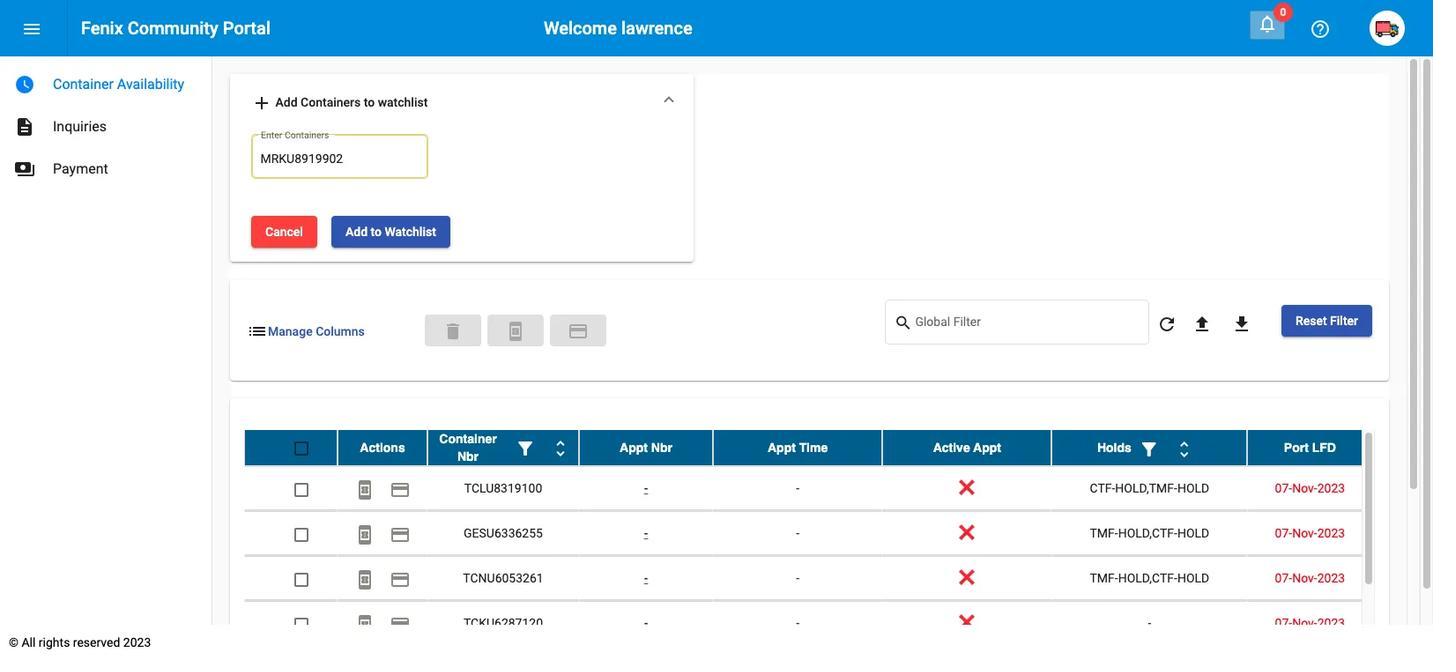 Task type: describe. For each thing, give the bounding box(es) containing it.
row containing filter_alt
[[244, 430, 1373, 467]]

2 row from the top
[[244, 467, 1373, 512]]

lawrence
[[621, 18, 692, 39]]

fenix
[[81, 18, 123, 39]]

payment for gesu6336255
[[390, 524, 411, 545]]

filter_alt button for holds
[[1131, 430, 1167, 466]]

Global Watchlist Filter field
[[915, 318, 1140, 332]]

no color image containing description
[[14, 116, 35, 137]]

5 row from the top
[[244, 601, 1373, 646]]

no color image containing payments
[[14, 159, 35, 180]]

menu button
[[14, 11, 49, 46]]

❌ for tcku6287120
[[959, 616, 975, 630]]

no color image containing add
[[251, 93, 272, 114]]

menu
[[21, 19, 42, 40]]

4 row from the top
[[244, 556, 1373, 601]]

nov- for gesu6336255
[[1292, 526, 1317, 541]]

availability
[[117, 76, 184, 93]]

list
[[247, 321, 268, 342]]

filter
[[1330, 314, 1358, 328]]

appt nbr column header
[[579, 430, 713, 466]]

nov- for tcnu6053261
[[1292, 571, 1317, 586]]

manage
[[268, 324, 313, 339]]

time
[[799, 441, 828, 455]]

ctf-hold,tmf-hold
[[1090, 482, 1209, 496]]

payments
[[14, 159, 35, 180]]

port lfd column header
[[1247, 430, 1373, 466]]

welcome lawrence
[[544, 18, 692, 39]]

- link for tcku6287120
[[644, 616, 648, 630]]

payment for tcku6287120
[[390, 614, 411, 635]]

reset filter
[[1295, 314, 1358, 328]]

hold,tmf-
[[1115, 482, 1177, 496]]

book_online for tcku6287120
[[354, 614, 375, 635]]

cancel
[[265, 225, 303, 239]]

2023 for tclu8319100
[[1317, 482, 1345, 496]]

2023 for tcku6287120
[[1317, 616, 1345, 630]]

unfold_more button for holds
[[1167, 430, 1202, 466]]

2 column header from the left
[[1052, 430, 1247, 466]]

book_online button for tclu8319100
[[347, 471, 382, 506]]

hold for tclu8319100
[[1177, 482, 1209, 496]]

❌ for tclu8319100
[[959, 482, 975, 496]]

description
[[14, 116, 35, 137]]

add
[[251, 93, 272, 114]]

payment button for tclu8319100
[[382, 471, 418, 506]]

appt for appt nbr
[[620, 441, 648, 455]]

no color image containing list
[[247, 321, 268, 342]]

to inside button
[[371, 225, 382, 239]]

tmf-hold,ctf-hold for tcnu6053261
[[1090, 571, 1209, 586]]

navigation containing watch_later
[[0, 56, 212, 190]]

no color image inside file_download button
[[1231, 313, 1252, 335]]

07-nov-2023 for tcku6287120
[[1275, 616, 1345, 630]]

- link for tclu8319100
[[644, 482, 648, 496]]

container nbr
[[439, 432, 497, 464]]

nov- for tcku6287120
[[1292, 616, 1317, 630]]

container for nbr
[[439, 432, 497, 446]]

tmf-hold,ctf-hold for gesu6336255
[[1090, 526, 1209, 541]]

07- for tcnu6053261
[[1275, 571, 1292, 586]]

payment button for tcnu6053261
[[382, 561, 418, 596]]

actions column header
[[338, 430, 427, 466]]

holds filter_alt
[[1097, 439, 1160, 460]]

tcnu6053261
[[463, 571, 544, 586]]

file_upload button
[[1184, 305, 1220, 340]]

tclu8319100
[[464, 482, 542, 496]]

watchlist
[[385, 225, 436, 239]]

no color image inside help_outline popup button
[[1310, 19, 1331, 40]]

active
[[933, 441, 970, 455]]

❌ for tcnu6053261
[[959, 571, 975, 586]]

❌ for gesu6336255
[[959, 526, 975, 541]]

07-nov-2023 for gesu6336255
[[1275, 526, 1345, 541]]

book_online button for tcku6287120
[[347, 606, 382, 641]]

3 row from the top
[[244, 512, 1373, 556]]

grid containing filter_alt
[[244, 430, 1375, 660]]

3 appt from the left
[[973, 441, 1001, 455]]

hold,ctf- for tcnu6053261
[[1118, 571, 1177, 586]]

reset
[[1295, 314, 1327, 328]]

no color image containing watch_later
[[14, 74, 35, 95]]

unfold_more for container nbr
[[550, 439, 571, 460]]

add inside the add add containers to watchlist
[[275, 95, 298, 109]]

tmf- for tcnu6053261
[[1090, 571, 1118, 586]]

help_outline
[[1310, 19, 1331, 40]]

appt time column header
[[713, 430, 882, 466]]

no color image inside menu button
[[21, 19, 42, 40]]

welcome
[[544, 18, 617, 39]]



Task type: locate. For each thing, give the bounding box(es) containing it.
file_download
[[1231, 313, 1252, 335]]

2 tmf-hold,ctf-hold from the top
[[1090, 571, 1209, 586]]

payment for tcnu6053261
[[390, 569, 411, 590]]

07- for gesu6336255
[[1275, 526, 1292, 541]]

unfold_more button left the appt nbr
[[543, 430, 578, 466]]

2 filter_alt from the left
[[1139, 439, 1160, 460]]

no color image containing refresh
[[1156, 313, 1177, 335]]

port lfd
[[1284, 441, 1336, 455]]

❌
[[959, 482, 975, 496], [959, 526, 975, 541], [959, 571, 975, 586], [959, 616, 975, 630]]

grid
[[244, 430, 1375, 660]]

add inside button
[[345, 225, 368, 239]]

1 column header from the left
[[427, 430, 579, 466]]

payment
[[568, 321, 589, 342], [390, 479, 411, 500], [390, 524, 411, 545], [390, 569, 411, 590], [390, 614, 411, 635]]

to
[[364, 95, 375, 109], [371, 225, 382, 239]]

1 horizontal spatial column header
[[1052, 430, 1247, 466]]

book_online for gesu6336255
[[354, 524, 375, 545]]

nbr for container nbr
[[457, 450, 479, 464]]

payment button for gesu6336255
[[382, 516, 418, 551]]

actions
[[360, 441, 405, 455]]

container up inquiries
[[53, 76, 114, 93]]

payment button for tcku6287120
[[382, 606, 418, 641]]

2 07-nov-2023 from the top
[[1275, 526, 1345, 541]]

2 hold,ctf- from the top
[[1118, 571, 1177, 586]]

add to watchlist button
[[331, 216, 450, 248]]

nov-
[[1292, 482, 1317, 496], [1292, 526, 1317, 541], [1292, 571, 1317, 586], [1292, 616, 1317, 630]]

no color image inside notifications_none 'popup button'
[[1257, 13, 1278, 34]]

0 horizontal spatial unfold_more button
[[543, 430, 578, 466]]

container inside column header
[[439, 432, 497, 446]]

ctf-
[[1090, 482, 1115, 496]]

0 horizontal spatial nbr
[[457, 450, 479, 464]]

no color image containing filter_alt
[[1139, 439, 1160, 460]]

filter_alt
[[515, 439, 536, 460], [1139, 439, 1160, 460]]

all
[[22, 635, 36, 650]]

1 unfold_more button from the left
[[543, 430, 578, 466]]

to left watchlist on the left of page
[[371, 225, 382, 239]]

1 filter_alt button from the left
[[508, 430, 543, 466]]

2 ❌ from the top
[[959, 526, 975, 541]]

containers
[[301, 95, 361, 109]]

gesu6336255
[[464, 526, 543, 541]]

0 vertical spatial hold
[[1177, 482, 1209, 496]]

appt time
[[768, 441, 828, 455]]

columns
[[316, 324, 365, 339]]

0 horizontal spatial filter_alt button
[[508, 430, 543, 466]]

unfold_more button for container nbr
[[543, 430, 578, 466]]

1 tmf- from the top
[[1090, 526, 1118, 541]]

holds
[[1097, 441, 1131, 455]]

1 ❌ from the top
[[959, 482, 975, 496]]

3 - link from the top
[[644, 571, 648, 586]]

tmf-
[[1090, 526, 1118, 541], [1090, 571, 1118, 586]]

-
[[644, 482, 648, 496], [796, 482, 799, 496], [644, 526, 648, 541], [796, 526, 799, 541], [644, 571, 648, 586], [796, 571, 799, 586], [644, 616, 648, 630], [796, 616, 799, 630], [1148, 616, 1151, 630]]

column header
[[427, 430, 579, 466], [1052, 430, 1247, 466]]

filter_alt button up ctf-hold,tmf-hold
[[1131, 430, 1167, 466]]

tmf- for gesu6336255
[[1090, 526, 1118, 541]]

2 appt from the left
[[768, 441, 796, 455]]

no color image containing file_download
[[1231, 313, 1252, 335]]

unfold_more for holds
[[1174, 439, 1195, 460]]

3 07- from the top
[[1275, 571, 1292, 586]]

watchlist
[[378, 95, 428, 109]]

column header up tclu8319100 on the bottom of page
[[427, 430, 579, 466]]

notifications_none
[[1257, 13, 1278, 34]]

reset filter button
[[1281, 305, 1372, 337]]

3 07-nov-2023 from the top
[[1275, 571, 1345, 586]]

to left watchlist
[[364, 95, 375, 109]]

1 tmf-hold,ctf-hold from the top
[[1090, 526, 1209, 541]]

07-nov-2023 for tclu8319100
[[1275, 482, 1345, 496]]

container inside navigation
[[53, 76, 114, 93]]

3 nov- from the top
[[1292, 571, 1317, 586]]

unfold_more button up ctf-hold,tmf-hold
[[1167, 430, 1202, 466]]

help_outline button
[[1303, 11, 1338, 46]]

0 horizontal spatial container
[[53, 76, 114, 93]]

payment
[[53, 160, 108, 177]]

add to watchlist
[[345, 225, 436, 239]]

rights
[[39, 635, 70, 650]]

no color image containing filter_alt
[[515, 439, 536, 460]]

active appt
[[933, 441, 1001, 455]]

1 filter_alt from the left
[[515, 439, 536, 460]]

1 row from the top
[[244, 430, 1373, 467]]

4 07- from the top
[[1275, 616, 1292, 630]]

hold
[[1177, 482, 1209, 496], [1177, 526, 1209, 541], [1177, 571, 1209, 586]]

2 unfold_more from the left
[[1174, 439, 1195, 460]]

1 horizontal spatial unfold_more
[[1174, 439, 1195, 460]]

row
[[244, 430, 1373, 467], [244, 467, 1373, 512], [244, 512, 1373, 556], [244, 556, 1373, 601], [244, 601, 1373, 646]]

no color image containing notifications_none
[[1257, 13, 1278, 34]]

payment for tclu8319100
[[390, 479, 411, 500]]

0 horizontal spatial filter_alt
[[515, 439, 536, 460]]

nbr for appt nbr
[[651, 441, 672, 455]]

07-nov-2023
[[1275, 482, 1345, 496], [1275, 526, 1345, 541], [1275, 571, 1345, 586], [1275, 616, 1345, 630]]

delete
[[443, 321, 464, 342]]

watch_later
[[14, 74, 35, 95]]

0 vertical spatial tmf-hold,ctf-hold
[[1090, 526, 1209, 541]]

1 horizontal spatial container
[[439, 432, 497, 446]]

no color image inside file_upload button
[[1191, 313, 1213, 335]]

2 nov- from the top
[[1292, 526, 1317, 541]]

2 vertical spatial hold
[[1177, 571, 1209, 586]]

no color image containing unfold_more
[[1174, 439, 1195, 460]]

0 vertical spatial container
[[53, 76, 114, 93]]

2 - link from the top
[[644, 526, 648, 541]]

1 vertical spatial tmf-hold,ctf-hold
[[1090, 571, 1209, 586]]

0 vertical spatial add
[[275, 95, 298, 109]]

1 appt from the left
[[620, 441, 648, 455]]

filter_alt up tclu8319100 on the bottom of page
[[515, 439, 536, 460]]

1 hold,ctf- from the top
[[1118, 526, 1177, 541]]

no color image containing menu
[[21, 19, 42, 40]]

1 vertical spatial hold
[[1177, 526, 1209, 541]]

add add containers to watchlist
[[251, 93, 428, 114]]

2 hold from the top
[[1177, 526, 1209, 541]]

port
[[1284, 441, 1309, 455]]

2 07- from the top
[[1275, 526, 1292, 541]]

2 unfold_more button from the left
[[1167, 430, 1202, 466]]

hold,ctf- for gesu6336255
[[1118, 526, 1177, 541]]

2023 for gesu6336255
[[1317, 526, 1345, 541]]

appt
[[620, 441, 648, 455], [768, 441, 796, 455], [973, 441, 1001, 455]]

0 vertical spatial hold,ctf-
[[1118, 526, 1177, 541]]

no color image
[[1257, 13, 1278, 34], [21, 19, 42, 40], [1310, 19, 1331, 40], [251, 93, 272, 114], [14, 116, 35, 137], [894, 313, 915, 334], [1156, 313, 1177, 335], [1191, 313, 1213, 335], [247, 321, 268, 342], [568, 321, 589, 342], [515, 439, 536, 460], [1174, 439, 1195, 460], [354, 479, 375, 500], [390, 479, 411, 500], [390, 524, 411, 545], [354, 569, 375, 590]]

1 nov- from the top
[[1292, 482, 1317, 496]]

file_download button
[[1224, 305, 1259, 340]]

0 horizontal spatial unfold_more
[[550, 439, 571, 460]]

filter_alt button for container nbr
[[508, 430, 543, 466]]

1 07-nov-2023 from the top
[[1275, 482, 1345, 496]]

2 tmf- from the top
[[1090, 571, 1118, 586]]

1 - link from the top
[[644, 482, 648, 496]]

0 horizontal spatial add
[[275, 95, 298, 109]]

2023 for tcnu6053261
[[1317, 571, 1345, 586]]

4 nov- from the top
[[1292, 616, 1317, 630]]

hold,ctf-
[[1118, 526, 1177, 541], [1118, 571, 1177, 586]]

book_online button
[[488, 314, 544, 346], [347, 471, 382, 506], [347, 516, 382, 551], [347, 561, 382, 596], [347, 606, 382, 641]]

2023
[[1317, 482, 1345, 496], [1317, 526, 1345, 541], [1317, 571, 1345, 586], [1317, 616, 1345, 630], [123, 635, 151, 650]]

fenix community portal
[[81, 18, 270, 39]]

book_online
[[505, 321, 526, 342], [354, 479, 375, 500], [354, 524, 375, 545], [354, 569, 375, 590], [354, 614, 375, 635]]

07-nov-2023 for tcnu6053261
[[1275, 571, 1345, 586]]

tcku6287120
[[463, 616, 543, 630]]

container up tclu8319100 on the bottom of page
[[439, 432, 497, 446]]

book_online for tcnu6053261
[[354, 569, 375, 590]]

tmf-hold,ctf-hold
[[1090, 526, 1209, 541], [1090, 571, 1209, 586]]

© all rights reserved 2023
[[9, 635, 151, 650]]

nbr
[[651, 441, 672, 455], [457, 450, 479, 464]]

reserved
[[73, 635, 120, 650]]

no color image containing file_upload
[[1191, 313, 1213, 335]]

1 vertical spatial container
[[439, 432, 497, 446]]

add right add
[[275, 95, 298, 109]]

delete image
[[443, 321, 464, 342]]

1 horizontal spatial nbr
[[651, 441, 672, 455]]

1 vertical spatial hold,ctf-
[[1118, 571, 1177, 586]]

filter_alt button
[[508, 430, 543, 466], [1131, 430, 1167, 466]]

1 horizontal spatial filter_alt button
[[1131, 430, 1167, 466]]

1 unfold_more from the left
[[550, 439, 571, 460]]

community
[[128, 18, 218, 39]]

1 vertical spatial add
[[345, 225, 368, 239]]

0 vertical spatial tmf-
[[1090, 526, 1118, 541]]

to inside the add add containers to watchlist
[[364, 95, 375, 109]]

container for availability
[[53, 76, 114, 93]]

07- for tcku6287120
[[1275, 616, 1292, 630]]

- link for tcnu6053261
[[644, 571, 648, 586]]

unfold_more
[[550, 439, 571, 460], [1174, 439, 1195, 460]]

file_upload
[[1191, 313, 1213, 335]]

nbr inside container nbr
[[457, 450, 479, 464]]

refresh
[[1156, 313, 1177, 335]]

0 horizontal spatial appt
[[620, 441, 648, 455]]

container availability
[[53, 76, 184, 93]]

list manage columns
[[247, 321, 365, 342]]

©
[[9, 635, 19, 650]]

no color image containing search
[[894, 313, 915, 334]]

4 07-nov-2023 from the top
[[1275, 616, 1345, 630]]

- link
[[644, 482, 648, 496], [644, 526, 648, 541], [644, 571, 648, 586], [644, 616, 648, 630]]

1 vertical spatial to
[[371, 225, 382, 239]]

container
[[53, 76, 114, 93], [439, 432, 497, 446]]

add
[[275, 95, 298, 109], [345, 225, 368, 239]]

search
[[894, 314, 913, 332]]

portal
[[223, 18, 270, 39]]

cancel button
[[251, 216, 317, 248]]

refresh button
[[1149, 305, 1184, 340]]

1 horizontal spatial filter_alt
[[1139, 439, 1160, 460]]

1 horizontal spatial unfold_more button
[[1167, 430, 1202, 466]]

appt nbr
[[620, 441, 672, 455]]

book_online button for tcnu6053261
[[347, 561, 382, 596]]

delete button
[[425, 314, 481, 346]]

1 horizontal spatial add
[[345, 225, 368, 239]]

4 ❌ from the top
[[959, 616, 975, 630]]

add left watchlist on the left of page
[[345, 225, 368, 239]]

- link for gesu6336255
[[644, 526, 648, 541]]

07-
[[1275, 482, 1292, 496], [1275, 526, 1292, 541], [1275, 571, 1292, 586], [1275, 616, 1292, 630]]

3 hold from the top
[[1177, 571, 1209, 586]]

lfd
[[1312, 441, 1336, 455]]

0 horizontal spatial column header
[[427, 430, 579, 466]]

filter_alt right holds
[[1139, 439, 1160, 460]]

hold for gesu6336255
[[1177, 526, 1209, 541]]

1 vertical spatial tmf-
[[1090, 571, 1118, 586]]

3 ❌ from the top
[[959, 571, 975, 586]]

inquiries
[[53, 118, 107, 135]]

2 horizontal spatial appt
[[973, 441, 1001, 455]]

07- for tclu8319100
[[1275, 482, 1292, 496]]

no color image inside refresh button
[[1156, 313, 1177, 335]]

payment button
[[550, 314, 606, 346], [382, 471, 418, 506], [382, 516, 418, 551], [382, 561, 418, 596], [382, 606, 418, 641]]

navigation
[[0, 56, 212, 190]]

no color image containing help_outline
[[1310, 19, 1331, 40]]

0 vertical spatial to
[[364, 95, 375, 109]]

unfold_more button
[[543, 430, 578, 466], [1167, 430, 1202, 466]]

appt for appt time
[[768, 441, 796, 455]]

unfold_more left the appt nbr
[[550, 439, 571, 460]]

1 hold from the top
[[1177, 482, 1209, 496]]

book_online button for gesu6336255
[[347, 516, 382, 551]]

book_online for tclu8319100
[[354, 479, 375, 500]]

notifications_none button
[[1250, 11, 1285, 40]]

filter_alt button up tclu8319100 on the bottom of page
[[508, 430, 543, 466]]

4 - link from the top
[[644, 616, 648, 630]]

nov- for tclu8319100
[[1292, 482, 1317, 496]]

1 07- from the top
[[1275, 482, 1292, 496]]

no color image
[[14, 74, 35, 95], [14, 159, 35, 180], [1231, 313, 1252, 335], [505, 321, 526, 342], [550, 439, 571, 460], [1139, 439, 1160, 460], [354, 524, 375, 545], [390, 569, 411, 590], [354, 614, 375, 635], [390, 614, 411, 635]]

column header up ctf-hold,tmf-hold
[[1052, 430, 1247, 466]]

unfold_more up ctf-hold,tmf-hold
[[1174, 439, 1195, 460]]

2 filter_alt button from the left
[[1131, 430, 1167, 466]]

no color image containing unfold_more
[[550, 439, 571, 460]]

1 horizontal spatial appt
[[768, 441, 796, 455]]

hold for tcnu6053261
[[1177, 571, 1209, 586]]

active appt column header
[[882, 430, 1052, 466]]

None text field
[[260, 151, 419, 168]]



Task type: vqa. For each thing, say whether or not it's contained in the screenshot.


